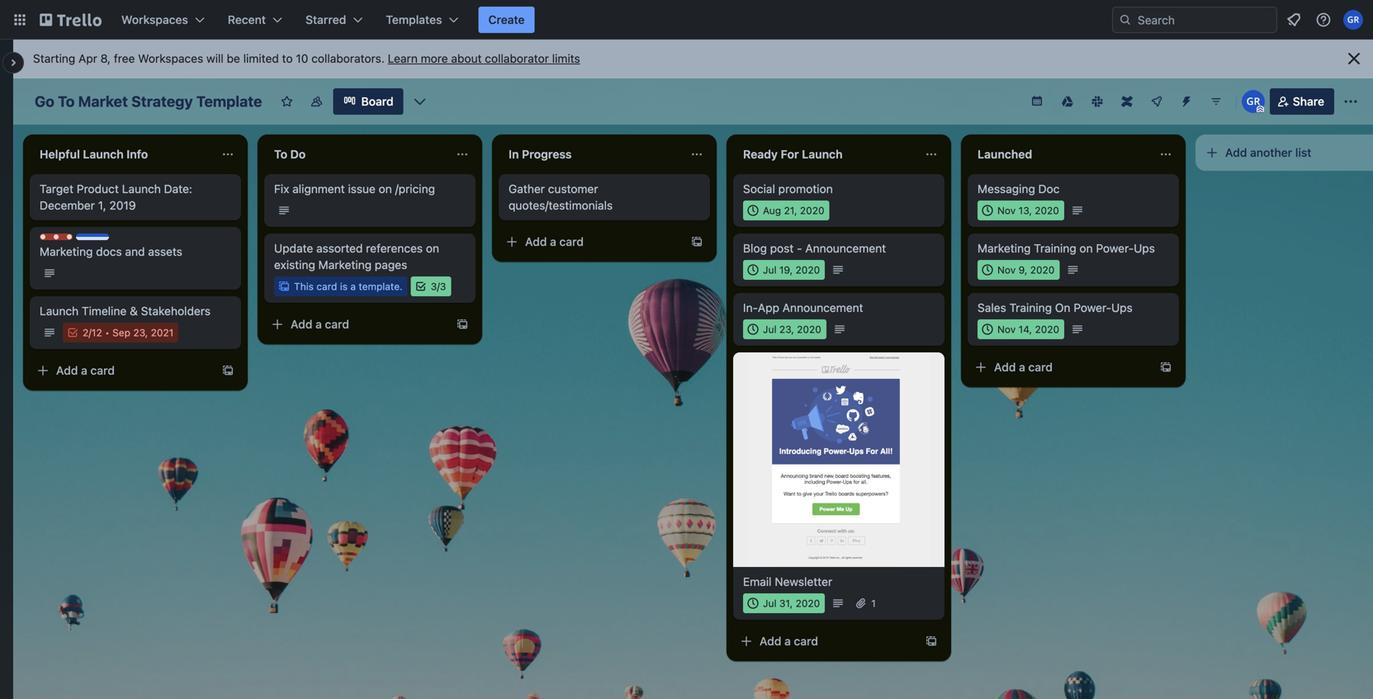 Task type: locate. For each thing, give the bounding box(es) containing it.
to
[[58, 93, 75, 110], [274, 147, 287, 161]]

0 horizontal spatial 23,
[[133, 327, 148, 339]]

color: red, title: none image
[[40, 234, 73, 240]]

1 vertical spatial power-
[[1074, 301, 1112, 315]]

1 3 from the left
[[431, 281, 437, 292]]

add another list button
[[1196, 135, 1374, 171]]

1 horizontal spatial ups
[[1134, 242, 1155, 255]]

0 horizontal spatial on
[[379, 182, 392, 196]]

Jul 31, 2020 checkbox
[[743, 594, 825, 614]]

a down 2 at top left
[[81, 364, 87, 377]]

gather customer quotes/testimonials
[[509, 182, 613, 212]]

31,
[[780, 598, 793, 610]]

jul inside jul 31, 2020 option
[[763, 598, 777, 610]]

1 horizontal spatial on
[[426, 242, 439, 255]]

on right the issue
[[379, 182, 392, 196]]

1 horizontal spatial greg robinson (gregrobinson96) image
[[1344, 10, 1364, 30]]

nov inside 'option'
[[998, 205, 1016, 216]]

/pricing
[[395, 182, 435, 196]]

be
[[227, 52, 240, 65]]

2020 right 21,
[[800, 205, 825, 216]]

update
[[274, 242, 313, 255]]

1 horizontal spatial marketing
[[318, 258, 372, 272]]

2020 inside 'option'
[[1035, 324, 1060, 335]]

training for sales
[[1010, 301, 1052, 315]]

strategy
[[131, 93, 193, 110]]

greg robinson (gregrobinson96) image
[[1344, 10, 1364, 30], [1242, 90, 1265, 113]]

card for do
[[325, 318, 349, 331]]

jul left 19,
[[763, 264, 777, 276]]

starting apr 8, free workspaces will be limited to 10 collaborators. learn more about collaborator limits
[[33, 52, 580, 65]]

add for progress
[[525, 235, 547, 249]]

21,
[[784, 205, 798, 216]]

card down 'is'
[[325, 318, 349, 331]]

add a card button down sep
[[30, 358, 211, 384]]

create from template… image for in progress
[[690, 235, 704, 249]]

1 horizontal spatial to
[[274, 147, 287, 161]]

add inside button
[[1226, 146, 1248, 159]]

2020
[[800, 205, 825, 216], [1035, 205, 1060, 216], [796, 264, 820, 276], [1031, 264, 1055, 276], [797, 324, 822, 335], [1035, 324, 1060, 335], [796, 598, 820, 610]]

jul inside jul 19, 2020 option
[[763, 264, 777, 276]]

add for do
[[291, 318, 313, 331]]

on for issue
[[379, 182, 392, 196]]

share
[[1293, 95, 1325, 108]]

jul for post
[[763, 264, 777, 276]]

add a card down the 'jul 31, 2020'
[[760, 635, 818, 648]]

card down •
[[90, 364, 115, 377]]

gather
[[509, 182, 545, 196]]

1 horizontal spatial 23,
[[780, 324, 794, 335]]

0 horizontal spatial marketing
[[40, 245, 93, 259]]

template.
[[359, 281, 403, 292]]

2020 right 19,
[[796, 264, 820, 276]]

on right references
[[426, 242, 439, 255]]

launch left info
[[83, 147, 124, 161]]

create from template… image for power-
[[1160, 361, 1173, 374]]

jul inside jul 23, 2020 option
[[763, 324, 777, 335]]

issue
[[348, 182, 376, 196]]

app
[[758, 301, 780, 315]]

9,
[[1019, 264, 1028, 276]]

0 notifications image
[[1284, 10, 1304, 30]]

1 nov from the top
[[998, 205, 1016, 216]]

add for launch
[[56, 364, 78, 377]]

launch right the for
[[802, 147, 843, 161]]

add a card button down 'this card is a template.'
[[264, 311, 446, 338]]

3 nov from the top
[[998, 324, 1016, 335]]

create from template… image
[[1160, 361, 1173, 374], [221, 364, 235, 377], [925, 635, 938, 648]]

messaging doc
[[978, 182, 1060, 196]]

/ right the template. at top left
[[437, 281, 440, 292]]

aug
[[763, 205, 781, 216]]

customize views image
[[412, 93, 428, 110]]

learn
[[388, 52, 418, 65]]

share button
[[1270, 88, 1335, 115]]

to left the do
[[274, 147, 287, 161]]

2020 right 14,
[[1035, 324, 1060, 335]]

1 vertical spatial workspaces
[[138, 52, 203, 65]]

launch
[[83, 147, 124, 161], [802, 147, 843, 161], [122, 182, 161, 196], [40, 304, 79, 318]]

0 horizontal spatial create from template… image
[[221, 364, 235, 377]]

this
[[294, 281, 314, 292]]

another
[[1251, 146, 1293, 159]]

/ left •
[[89, 327, 92, 339]]

3 / 3
[[431, 281, 446, 292]]

2 horizontal spatial on
[[1080, 242, 1093, 255]]

0 vertical spatial training
[[1034, 242, 1077, 255]]

add a card button down nov 14, 2020
[[968, 354, 1150, 381]]

power- down messaging doc link on the top right
[[1096, 242, 1134, 255]]

add a card for in-app announcement
[[760, 635, 818, 648]]

2020 right 9,
[[1031, 264, 1055, 276]]

marketing down color: red, title: none image
[[40, 245, 93, 259]]

a down 'this card is a template.'
[[316, 318, 322, 331]]

marketing docs and assets
[[40, 245, 182, 259]]

in
[[509, 147, 519, 161]]

2020 for social
[[800, 205, 825, 216]]

add a card button for sales training on power-ups
[[968, 354, 1150, 381]]

limited
[[243, 52, 279, 65]]

/
[[437, 281, 440, 292], [89, 327, 92, 339]]

3 jul from the top
[[763, 598, 777, 610]]

gather customer quotes/testimonials link
[[509, 181, 700, 214]]

a down 31,
[[785, 635, 791, 648]]

nov inside 'option'
[[998, 324, 1016, 335]]

power- for on
[[1074, 301, 1112, 315]]

update assorted references on existing marketing pages
[[274, 242, 439, 272]]

workspace visible image
[[310, 95, 323, 108]]

Nov 13, 2020 checkbox
[[978, 201, 1065, 221]]

0 vertical spatial jul
[[763, 264, 777, 276]]

nov left 9,
[[998, 264, 1016, 276]]

starred button
[[296, 7, 373, 33]]

add a card down 14,
[[994, 361, 1053, 374]]

training for marketing
[[1034, 242, 1077, 255]]

add a card for launch timeline & stakeholders
[[56, 364, 115, 377]]

marketing for marketing training on power-ups
[[978, 242, 1031, 255]]

2019
[[109, 199, 136, 212]]

go
[[35, 93, 54, 110]]

social promotion link
[[743, 181, 935, 197]]

0 vertical spatial /
[[437, 281, 440, 292]]

jul 23, 2020
[[763, 324, 822, 335]]

on
[[1055, 301, 1071, 315]]

marketing training on power-ups link
[[978, 240, 1170, 257]]

a for launch
[[81, 364, 87, 377]]

0 horizontal spatial ups
[[1112, 301, 1133, 315]]

Launched text field
[[968, 141, 1153, 168]]

2020 right 31,
[[796, 598, 820, 610]]

launch left timeline
[[40, 304, 79, 318]]

1 horizontal spatial /
[[437, 281, 440, 292]]

a for for
[[785, 635, 791, 648]]

2020 right 13,
[[1035, 205, 1060, 216]]

0 vertical spatial nov
[[998, 205, 1016, 216]]

announcement up jul 23, 2020
[[783, 301, 864, 315]]

google drive icon image
[[1062, 96, 1074, 107]]

card for progress
[[560, 235, 584, 249]]

1 vertical spatial greg robinson (gregrobinson96) image
[[1242, 90, 1265, 113]]

nov for sales
[[998, 324, 1016, 335]]

greg robinson (gregrobinson96) image right the "open information menu" icon
[[1344, 10, 1364, 30]]

on down messaging doc link on the top right
[[1080, 242, 1093, 255]]

training up nov 14, 2020
[[1010, 301, 1052, 315]]

fix alignment issue on /pricing
[[274, 182, 435, 196]]

create from template… image
[[690, 235, 704, 249], [456, 318, 469, 331]]

blog post - announcement
[[743, 242, 886, 255]]

jul down app on the top right of the page
[[763, 324, 777, 335]]

greg robinson (gregrobinson96) image left share button
[[1242, 90, 1265, 113]]

ready for launch
[[743, 147, 843, 161]]

2 horizontal spatial create from template… image
[[1160, 361, 1173, 374]]

is
[[340, 281, 348, 292]]

1 vertical spatial training
[[1010, 301, 1052, 315]]

this member is an admin of this board. image
[[1257, 106, 1264, 113]]

in-
[[743, 301, 758, 315]]

fix
[[274, 182, 289, 196]]

customer
[[548, 182, 598, 196]]

info
[[127, 147, 148, 161]]

messaging doc link
[[978, 181, 1170, 197]]

announcement right "-" at top right
[[806, 242, 886, 255]]

confluence icon image
[[1121, 96, 1133, 107]]

a down the quotes/testimonials
[[550, 235, 557, 249]]

add for for
[[760, 635, 782, 648]]

workspaces down workspaces popup button
[[138, 52, 203, 65]]

social
[[743, 182, 775, 196]]

marketing inside update assorted references on existing marketing pages
[[318, 258, 372, 272]]

1 vertical spatial nov
[[998, 264, 1016, 276]]

0 vertical spatial power-
[[1096, 242, 1134, 255]]

templates button
[[376, 7, 469, 33]]

free
[[114, 52, 135, 65]]

1 jul from the top
[[763, 264, 777, 276]]

14,
[[1019, 324, 1033, 335]]

2 jul from the top
[[763, 324, 777, 335]]

starting
[[33, 52, 75, 65]]

card for launch
[[90, 364, 115, 377]]

12
[[92, 327, 102, 339]]

0 horizontal spatial /
[[89, 327, 92, 339]]

show menu image
[[1343, 93, 1360, 110]]

create button
[[479, 7, 535, 33]]

on
[[379, 182, 392, 196], [426, 242, 439, 255], [1080, 242, 1093, 255]]

0 horizontal spatial 3
[[431, 281, 437, 292]]

2020 inside 'option'
[[1035, 205, 1060, 216]]

open information menu image
[[1316, 12, 1332, 28]]

calendar power-up image
[[1031, 94, 1044, 107]]

nov left 13,
[[998, 205, 1016, 216]]

more
[[421, 52, 448, 65]]

launch inside text field
[[802, 147, 843, 161]]

2 3 from the left
[[440, 281, 446, 292]]

0 vertical spatial to
[[58, 93, 75, 110]]

december
[[40, 199, 95, 212]]

1 vertical spatial announcement
[[783, 301, 864, 315]]

learn more about collaborator limits link
[[388, 52, 580, 65]]

starred
[[306, 13, 346, 26]]

2020 inside checkbox
[[800, 205, 825, 216]]

marketing down "assorted"
[[318, 258, 372, 272]]

1 horizontal spatial create from template… image
[[690, 235, 704, 249]]

card down nov 14, 2020
[[1029, 361, 1053, 374]]

a
[[550, 235, 557, 249], [351, 281, 356, 292], [316, 318, 322, 331], [1019, 361, 1026, 374], [81, 364, 87, 377], [785, 635, 791, 648]]

0 vertical spatial ups
[[1134, 242, 1155, 255]]

add a card button for in-app announcement
[[733, 629, 915, 655]]

nov left 14,
[[998, 324, 1016, 335]]

back to home image
[[40, 7, 102, 33]]

23, down in-app announcement
[[780, 324, 794, 335]]

workspaces up free
[[121, 13, 188, 26]]

0 horizontal spatial create from template… image
[[456, 318, 469, 331]]

0 vertical spatial workspaces
[[121, 13, 188, 26]]

1 horizontal spatial 3
[[440, 281, 446, 292]]

nov inside option
[[998, 264, 1016, 276]]

/ for 3
[[437, 281, 440, 292]]

0 horizontal spatial to
[[58, 93, 75, 110]]

1 vertical spatial ups
[[1112, 301, 1133, 315]]

marketing up nov 9, 2020 option
[[978, 242, 1031, 255]]

0 vertical spatial create from template… image
[[690, 235, 704, 249]]

2 nov from the top
[[998, 264, 1016, 276]]

jul left 31,
[[763, 598, 777, 610]]

1 vertical spatial jul
[[763, 324, 777, 335]]

launch timeline & stakeholders link
[[40, 303, 231, 320]]

2 horizontal spatial marketing
[[978, 242, 1031, 255]]

2 vertical spatial nov
[[998, 324, 1016, 335]]

2020 for messaging
[[1035, 205, 1060, 216]]

23, inside option
[[780, 324, 794, 335]]

In Progress text field
[[499, 141, 684, 168]]

add a card down 2 at top left
[[56, 364, 115, 377]]

automation image
[[1173, 88, 1197, 112]]

training up nov 9, 2020
[[1034, 242, 1077, 255]]

to right go
[[58, 93, 75, 110]]

1 vertical spatial /
[[89, 327, 92, 339]]

add a card button down the 'jul 31, 2020'
[[733, 629, 915, 655]]

card down the 'jul 31, 2020'
[[794, 635, 818, 648]]

assets
[[148, 245, 182, 259]]

23, right sep
[[133, 327, 148, 339]]

on inside update assorted references on existing marketing pages
[[426, 242, 439, 255]]

workspaces
[[121, 13, 188, 26], [138, 52, 203, 65]]

2021
[[151, 327, 174, 339]]

1,
[[98, 199, 106, 212]]

sep
[[112, 327, 130, 339]]

launch up '2019'
[[122, 182, 161, 196]]

email
[[743, 575, 772, 589]]

add
[[1226, 146, 1248, 159], [525, 235, 547, 249], [291, 318, 313, 331], [994, 361, 1016, 374], [56, 364, 78, 377], [760, 635, 782, 648]]

2020 down in-app announcement
[[797, 324, 822, 335]]

power- right on
[[1074, 301, 1112, 315]]

2
[[83, 327, 89, 339]]

8,
[[100, 52, 111, 65]]

To Do text field
[[264, 141, 449, 168]]

stakeholders
[[141, 304, 211, 318]]

card down the quotes/testimonials
[[560, 235, 584, 249]]

1 vertical spatial create from template… image
[[456, 318, 469, 331]]

2 vertical spatial jul
[[763, 598, 777, 610]]

add a card button down the quotes/testimonials
[[499, 229, 681, 255]]

add a card
[[525, 235, 584, 249], [291, 318, 349, 331], [994, 361, 1053, 374], [56, 364, 115, 377], [760, 635, 818, 648]]

in progress
[[509, 147, 572, 161]]

0 vertical spatial greg robinson (gregrobinson96) image
[[1344, 10, 1364, 30]]

marketing training on power-ups
[[978, 242, 1155, 255]]



Task type: vqa. For each thing, say whether or not it's contained in the screenshot.
the Nov to the middle
yes



Task type: describe. For each thing, give the bounding box(es) containing it.
list
[[1296, 146, 1312, 159]]

limits
[[552, 52, 580, 65]]

progress
[[522, 147, 572, 161]]

0 horizontal spatial greg robinson (gregrobinson96) image
[[1242, 90, 1265, 113]]

target product launch date: december 1, 2019 link
[[40, 181, 231, 214]]

2020 for sales
[[1035, 324, 1060, 335]]

templates
[[386, 13, 442, 26]]

2020 for marketing
[[1031, 264, 1055, 276]]

2020 for email
[[796, 598, 820, 610]]

recent
[[228, 13, 266, 26]]

slack icon image
[[1092, 96, 1103, 107]]

in-app announcement
[[743, 301, 864, 315]]

launch inside text box
[[83, 147, 124, 161]]

create from template… image for stakeholders
[[221, 364, 235, 377]]

on for references
[[426, 242, 439, 255]]

create from template… image for to do
[[456, 318, 469, 331]]

ready
[[743, 147, 778, 161]]

assorted
[[316, 242, 363, 255]]

ups for marketing training on power-ups
[[1134, 242, 1155, 255]]

Aug 21, 2020 checkbox
[[743, 201, 830, 221]]

market
[[78, 93, 128, 110]]

1 vertical spatial to
[[274, 147, 287, 161]]

doc
[[1039, 182, 1060, 196]]

launch timeline & stakeholders
[[40, 304, 211, 318]]

collaborator
[[485, 52, 549, 65]]

•
[[105, 327, 110, 339]]

launch inside target product launch date: december 1, 2019
[[122, 182, 161, 196]]

do
[[290, 147, 306, 161]]

a down nov 14, 2020 'option'
[[1019, 361, 1026, 374]]

timeline
[[82, 304, 127, 318]]

1
[[872, 598, 876, 610]]

add a card button for launch timeline & stakeholders
[[30, 358, 211, 384]]

primary element
[[0, 0, 1374, 40]]

Helpful Launch Info text field
[[30, 141, 215, 168]]

collaborators.
[[311, 52, 385, 65]]

target product launch date: december 1, 2019
[[40, 182, 192, 212]]

&
[[130, 304, 138, 318]]

board link
[[333, 88, 403, 115]]

card for for
[[794, 635, 818, 648]]

product
[[77, 182, 119, 196]]

newsletter
[[775, 575, 833, 589]]

nov for messaging
[[998, 205, 1016, 216]]

date:
[[164, 182, 192, 196]]

sales
[[978, 301, 1007, 315]]

update assorted references on existing marketing pages link
[[274, 240, 466, 273]]

Jul 19, 2020 checkbox
[[743, 260, 825, 280]]

post
[[770, 242, 794, 255]]

Nov 9, 2020 checkbox
[[978, 260, 1060, 280]]

19,
[[780, 264, 793, 276]]

nov 9, 2020
[[998, 264, 1055, 276]]

helpful launch info
[[40, 147, 148, 161]]

0 vertical spatial announcement
[[806, 242, 886, 255]]

star or unstar board image
[[280, 95, 294, 108]]

quotes/testimonials
[[509, 199, 613, 212]]

marketing for marketing docs and assets
[[40, 245, 93, 259]]

card left 'is'
[[317, 281, 337, 292]]

nov for marketing
[[998, 264, 1016, 276]]

2020 for in-
[[797, 324, 822, 335]]

search image
[[1119, 13, 1132, 26]]

email newsletter link
[[743, 574, 935, 591]]

pages
[[375, 258, 407, 272]]

2020 for blog
[[796, 264, 820, 276]]

promotion
[[779, 182, 833, 196]]

docs
[[96, 245, 122, 259]]

to
[[282, 52, 293, 65]]

nov 14, 2020
[[998, 324, 1060, 335]]

a right 'is'
[[351, 281, 356, 292]]

fix alignment issue on /pricing link
[[274, 181, 466, 197]]

power- for on
[[1096, 242, 1134, 255]]

for
[[781, 147, 799, 161]]

marketing docs and assets link
[[40, 244, 231, 260]]

Search field
[[1132, 7, 1277, 32]]

social promotion
[[743, 182, 833, 196]]

Ready For Launch text field
[[733, 141, 918, 168]]

create
[[488, 13, 525, 26]]

blog
[[743, 242, 767, 255]]

nov 13, 2020
[[998, 205, 1060, 216]]

1 horizontal spatial create from template… image
[[925, 635, 938, 648]]

helpful
[[40, 147, 80, 161]]

-
[[797, 242, 802, 255]]

jul for app
[[763, 324, 777, 335]]

add a card down the this
[[291, 318, 349, 331]]

Board name text field
[[26, 88, 270, 115]]

in-app announcement link
[[743, 300, 935, 316]]

jul 31, 2020
[[763, 598, 820, 610]]

add another list
[[1226, 146, 1312, 159]]

a for progress
[[550, 235, 557, 249]]

Jul 23, 2020 checkbox
[[743, 320, 827, 339]]

/ for 2
[[89, 327, 92, 339]]

color: blue, title: none image
[[76, 234, 109, 240]]

ups for sales training on power-ups
[[1112, 301, 1133, 315]]

about
[[451, 52, 482, 65]]

10
[[296, 52, 308, 65]]

email newsletter
[[743, 575, 833, 589]]

power ups image
[[1150, 95, 1164, 108]]

blog post - announcement link
[[743, 240, 935, 257]]

a for do
[[316, 318, 322, 331]]

references
[[366, 242, 423, 255]]

13,
[[1019, 205, 1032, 216]]

workspaces inside popup button
[[121, 13, 188, 26]]

messaging
[[978, 182, 1036, 196]]

jul for newsletter
[[763, 598, 777, 610]]

add a card down the quotes/testimonials
[[525, 235, 584, 249]]

add a card for sales training on power-ups
[[994, 361, 1053, 374]]

to do
[[274, 147, 306, 161]]

Nov 14, 2020 checkbox
[[978, 320, 1065, 339]]

existing
[[274, 258, 315, 272]]

this card is a template.
[[294, 281, 403, 292]]

sales training on power-ups link
[[978, 300, 1170, 316]]

launched
[[978, 147, 1033, 161]]

board
[[361, 95, 394, 108]]



